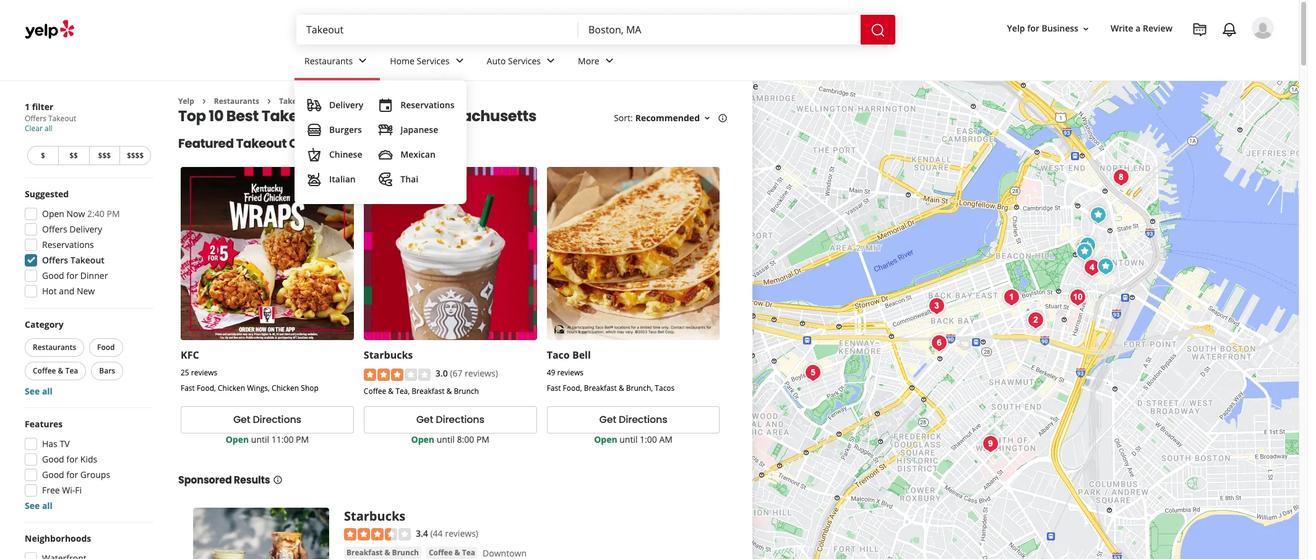 Task type: describe. For each thing, give the bounding box(es) containing it.
mexican link
[[373, 142, 460, 167]]

coffee & tea link
[[427, 547, 478, 560]]

& inside group
[[58, 366, 63, 376]]

tea,
[[396, 386, 410, 397]]

sort:
[[614, 112, 633, 124]]

0 vertical spatial starbucks link
[[364, 349, 413, 362]]

starbucks for bottommost starbucks link
[[344, 508, 406, 525]]

takeout up 24 burgers v2 image
[[279, 96, 310, 106]]

1 horizontal spatial coffee
[[364, 386, 386, 397]]

reviews inside kfc 25 reviews fast food, chicken wings, chicken shop
[[191, 368, 217, 378]]

more
[[578, 55, 600, 67]]

16 chevron right v2 image for takeout
[[264, 96, 274, 106]]

open now 2:40 pm
[[42, 208, 120, 220]]

fast inside kfc 25 reviews fast food, chicken wings, chicken shop
[[181, 383, 195, 394]]

new
[[77, 285, 95, 297]]

$$$ button
[[89, 146, 120, 165]]

shop
[[301, 383, 319, 394]]

japanese link
[[373, 118, 460, 142]]

restaurants button
[[25, 339, 84, 357]]

tv
[[60, 438, 70, 450]]

all spice image
[[978, 432, 1003, 457]]

24 chevron down v2 image for home services
[[452, 53, 467, 68]]

see all button for features
[[25, 500, 53, 512]]

see all for category
[[25, 386, 53, 397]]

coffee & tea for left coffee & tea button
[[33, 366, 78, 376]]

a
[[1136, 23, 1141, 34]]

16 info v2 image
[[273, 475, 283, 485]]

Find text field
[[306, 23, 569, 37]]

(44
[[431, 528, 443, 540]]

filter
[[32, 101, 53, 113]]

reservations inside the business categories element
[[401, 99, 455, 111]]

$ button
[[27, 146, 58, 165]]

italian
[[329, 173, 356, 185]]

features
[[25, 418, 63, 430]]

kfc
[[181, 349, 199, 362]]

offers takeout
[[42, 254, 104, 266]]

am
[[660, 434, 673, 446]]

starbucks image
[[1086, 203, 1111, 228]]

business
[[1042, 23, 1079, 34]]

takeout inside 1 filter offers takeout clear all
[[48, 113, 76, 124]]

taco bell 49 reviews fast food, breakfast & brunch, tacos
[[547, 349, 675, 394]]

chinese link
[[302, 142, 369, 167]]

reviews) for 3.4 (44 reviews)
[[445, 528, 479, 540]]

open until 1:00 am
[[594, 434, 673, 446]]

24 reservations v2 image
[[378, 98, 393, 113]]

breakfast & brunch
[[347, 548, 419, 558]]

food, inside kfc 25 reviews fast food, chicken wings, chicken shop
[[197, 383, 216, 394]]

search image
[[871, 23, 886, 38]]

featured
[[178, 135, 234, 153]]

taco bell image
[[1094, 254, 1118, 279]]

fi
[[75, 485, 82, 496]]

offers for offers takeout
[[42, 254, 68, 266]]

24 italian v2 image
[[307, 172, 322, 187]]

0 horizontal spatial coffee & tea button
[[25, 362, 86, 381]]

24 mexican v2 image
[[378, 147, 393, 162]]

fast inside taco bell 49 reviews fast food, breakfast & brunch, tacos
[[547, 383, 561, 394]]

24 sushi v2 image
[[378, 123, 393, 137]]

get directions for kfc
[[233, 413, 301, 427]]

reviews) for 3.0 (67 reviews)
[[465, 368, 498, 380]]

bars button
[[91, 362, 123, 381]]

clear
[[25, 123, 43, 134]]

get for starbucks
[[416, 413, 434, 427]]

24 chevron down v2 image for restaurants
[[355, 53, 370, 68]]

offers delivery
[[42, 223, 102, 235]]

near
[[326, 106, 361, 127]]

top 10 best takeout near boston, massachusetts
[[178, 106, 537, 127]]

get directions for taco bell
[[600, 413, 668, 427]]

write
[[1111, 23, 1134, 34]]

offers inside 1 filter offers takeout clear all
[[25, 113, 46, 124]]

open for starbucks
[[411, 434, 435, 446]]

16 chevron down v2 image
[[1081, 24, 1091, 34]]

open down suggested
[[42, 208, 64, 220]]

Near text field
[[589, 23, 851, 37]]

mexican
[[401, 149, 436, 160]]

$$ button
[[58, 146, 89, 165]]

and
[[59, 285, 74, 297]]

1 filter offers takeout clear all
[[25, 101, 76, 134]]

1:00
[[640, 434, 657, 446]]

see all for features
[[25, 500, 53, 512]]

recommended
[[636, 112, 700, 124]]

wings,
[[247, 383, 270, 394]]

featured takeout options sponsored
[[178, 135, 387, 153]]

until for kfc
[[251, 434, 269, 446]]

3.4 star rating image
[[344, 529, 411, 541]]

starbucks for the topmost starbucks link
[[364, 349, 413, 362]]

reservations link
[[373, 93, 460, 118]]

pressed cafe image
[[927, 331, 952, 356]]

brunch,
[[626, 383, 653, 394]]

2 horizontal spatial coffee
[[429, 548, 453, 558]]

burgers link
[[302, 118, 369, 142]]

auto services link
[[477, 45, 568, 80]]

auto
[[487, 55, 506, 67]]

1 horizontal spatial brunch
[[454, 386, 479, 397]]

& inside taco bell 49 reviews fast food, breakfast & brunch, tacos
[[619, 383, 624, 394]]

options
[[289, 135, 337, 153]]

restaurants inside the business categories element
[[305, 55, 353, 67]]

for for groups
[[66, 469, 78, 481]]

see for features
[[25, 500, 40, 512]]

write a review link
[[1106, 18, 1178, 40]]

moon & flower house -boston image
[[1066, 285, 1091, 310]]

24 chinese v2 image
[[307, 147, 322, 162]]

& down 3.4 (44 reviews)
[[455, 548, 460, 558]]

free wi-fi
[[42, 485, 82, 496]]

1 vertical spatial starbucks link
[[344, 508, 406, 525]]

massachusetts
[[423, 106, 537, 127]]

yelp for business button
[[1003, 18, 1096, 40]]

recommended button
[[636, 112, 713, 124]]

open until 8:00 pm
[[411, 434, 490, 446]]

greco image
[[925, 294, 949, 319]]

japanese
[[401, 124, 438, 136]]

24 chevron down v2 image for auto services
[[544, 53, 558, 68]]

1 vertical spatial restaurants link
[[214, 96, 259, 106]]

brunch inside button
[[392, 548, 419, 558]]

0 horizontal spatial sponsored
[[178, 473, 232, 488]]

open until 11:00 pm
[[226, 434, 309, 446]]

11:00
[[272, 434, 294, 446]]

home services
[[390, 55, 450, 67]]

get directions for starbucks
[[416, 413, 485, 427]]

home services link
[[380, 45, 477, 80]]

boston,
[[364, 106, 420, 127]]

breakfast & brunch button
[[344, 547, 422, 560]]

kfc link
[[181, 349, 199, 362]]

free
[[42, 485, 60, 496]]

subway image
[[1076, 233, 1100, 258]]

0 horizontal spatial reservations
[[42, 239, 94, 251]]

now
[[67, 208, 85, 220]]



Task type: vqa. For each thing, say whether or not it's contained in the screenshot.
EYE
no



Task type: locate. For each thing, give the bounding box(es) containing it.
see up neighborhoods
[[25, 500, 40, 512]]

1 reviews from the left
[[191, 368, 217, 378]]

get directions up open until 11:00 pm
[[233, 413, 301, 427]]

coffee & tea button down restaurants button
[[25, 362, 86, 381]]

3.0 (67 reviews)
[[436, 368, 498, 380]]

food,
[[197, 383, 216, 394], [563, 383, 582, 394]]

for for business
[[1028, 23, 1040, 34]]

1 horizontal spatial get
[[416, 413, 434, 427]]

reviews down taco bell link
[[557, 368, 584, 378]]

group containing category
[[22, 319, 154, 398]]

0 horizontal spatial brunch
[[392, 548, 419, 558]]

offers
[[25, 113, 46, 124], [42, 223, 67, 235], [42, 254, 68, 266]]

get down coffee & tea, breakfast & brunch
[[416, 413, 434, 427]]

3 until from the left
[[620, 434, 638, 446]]

1 vertical spatial offers
[[42, 223, 67, 235]]

pm right '2:40'
[[107, 208, 120, 220]]

open
[[42, 208, 64, 220], [226, 434, 249, 446], [411, 434, 435, 446], [594, 434, 618, 446]]

offers down now
[[42, 223, 67, 235]]

good for good for groups
[[42, 469, 64, 481]]

open left 8:00 on the left bottom of page
[[411, 434, 435, 446]]

0 vertical spatial tea
[[65, 366, 78, 376]]

24 chevron down v2 image inside more "link"
[[602, 53, 617, 68]]

takeout down best
[[236, 135, 287, 153]]

1 vertical spatial reservations
[[42, 239, 94, 251]]

24 chevron down v2 image
[[452, 53, 467, 68], [602, 53, 617, 68]]

0 horizontal spatial directions
[[253, 413, 301, 427]]

results
[[234, 473, 270, 488]]

1 vertical spatial starbucks
[[344, 508, 406, 525]]

2 see all button from the top
[[25, 500, 53, 512]]

None field
[[306, 23, 569, 37], [589, 23, 851, 37]]

delivery up burgers
[[329, 99, 364, 111]]

all up features
[[42, 386, 53, 397]]

for left business
[[1028, 23, 1040, 34]]

takeout up featured takeout options sponsored
[[262, 106, 323, 127]]

dinner
[[80, 270, 108, 282]]

takeout
[[279, 96, 310, 106], [262, 106, 323, 127], [48, 113, 76, 124], [236, 135, 287, 153], [70, 254, 104, 266]]

1 horizontal spatial restaurants
[[214, 96, 259, 106]]

open for kfc
[[226, 434, 249, 446]]

all for features
[[42, 500, 53, 512]]

1 horizontal spatial sponsored
[[342, 138, 387, 149]]

see up features
[[25, 386, 40, 397]]

until for taco bell
[[620, 434, 638, 446]]

offers down filter
[[25, 113, 46, 124]]

pm for starbucks
[[477, 434, 490, 446]]

0 horizontal spatial coffee & tea
[[33, 366, 78, 376]]

2 horizontal spatial breakfast
[[584, 383, 617, 394]]

see all button down 'free'
[[25, 500, 53, 512]]

3.4
[[416, 528, 428, 540]]

2 vertical spatial offers
[[42, 254, 68, 266]]

reviews right 25 on the left bottom of the page
[[191, 368, 217, 378]]

24 chevron down v2 image inside auto services link
[[544, 53, 558, 68]]

pm right 8:00 on the left bottom of page
[[477, 434, 490, 446]]

offers for offers delivery
[[42, 223, 67, 235]]

auto services
[[487, 55, 541, 67]]

kids
[[80, 454, 97, 466]]

& down restaurants button
[[58, 366, 63, 376]]

coffee down the '3 star rating' image
[[364, 386, 386, 397]]

neighborhoods
[[25, 533, 91, 545]]

get directions link
[[181, 407, 354, 434], [364, 407, 537, 434], [547, 407, 720, 434]]

8:00
[[457, 434, 474, 446]]

get directions up open until 8:00 pm in the bottom of the page
[[416, 413, 485, 427]]

3 good from the top
[[42, 469, 64, 481]]

1 horizontal spatial yelp
[[1008, 23, 1026, 34]]

chicken left wings,
[[218, 383, 245, 394]]

offers up the good for dinner
[[42, 254, 68, 266]]

2 24 chevron down v2 image from the left
[[544, 53, 558, 68]]

restaurants down category
[[33, 342, 76, 353]]

breakfast down 3.0
[[412, 386, 445, 397]]

until left 11:00
[[251, 434, 269, 446]]

0 vertical spatial coffee & tea button
[[25, 362, 86, 381]]

0 horizontal spatial get directions link
[[181, 407, 354, 434]]

see
[[25, 386, 40, 397], [25, 500, 40, 512]]

0 horizontal spatial get
[[233, 413, 250, 427]]

tacos
[[655, 383, 675, 394]]

all for category
[[42, 386, 53, 397]]

starbucks link up 3.4 star rating "image"
[[344, 508, 406, 525]]

2 good from the top
[[42, 454, 64, 466]]

0 horizontal spatial get directions
[[233, 413, 301, 427]]

reservations
[[401, 99, 455, 111], [42, 239, 94, 251]]

directions up 8:00 on the left bottom of page
[[436, 413, 485, 427]]

0 vertical spatial good
[[42, 270, 64, 282]]

reviews
[[191, 368, 217, 378], [557, 368, 584, 378]]

0 horizontal spatial 24 chevron down v2 image
[[452, 53, 467, 68]]

yelp left 10
[[178, 96, 194, 106]]

coffee & tea inside group
[[33, 366, 78, 376]]

open up sponsored results
[[226, 434, 249, 446]]

restaurants link up delivery link
[[295, 45, 380, 80]]

reservations up japanese
[[401, 99, 455, 111]]

best
[[226, 106, 259, 127]]

1 vertical spatial see all
[[25, 500, 53, 512]]

0 horizontal spatial coffee
[[33, 366, 56, 376]]

0 horizontal spatial reviews
[[191, 368, 217, 378]]

groups
[[80, 469, 110, 481]]

reviews) up the coffee & tea link
[[445, 528, 479, 540]]

pm
[[107, 208, 120, 220], [296, 434, 309, 446], [477, 434, 490, 446]]

$$
[[70, 150, 78, 161]]

0 horizontal spatial restaurants
[[33, 342, 76, 353]]

1 horizontal spatial breakfast
[[412, 386, 445, 397]]

good up the hot
[[42, 270, 64, 282]]

1 vertical spatial tea
[[462, 548, 475, 558]]

0 horizontal spatial none field
[[306, 23, 569, 37]]

1 24 chevron down v2 image from the left
[[355, 53, 370, 68]]

fast down 49
[[547, 383, 561, 394]]

breakfast
[[584, 383, 617, 394], [412, 386, 445, 397], [347, 548, 383, 558]]

1 vertical spatial all
[[42, 386, 53, 397]]

16 chevron right v2 image
[[199, 96, 209, 106], [264, 96, 274, 106]]

menu
[[295, 80, 467, 204]]

for inside button
[[1028, 23, 1040, 34]]

starbucks link up the '3 star rating' image
[[364, 349, 413, 362]]

good for good for dinner
[[42, 270, 64, 282]]

2 horizontal spatial get
[[600, 413, 617, 427]]

neighborhoods group
[[21, 533, 154, 560]]

get directions up open until 1:00 am
[[600, 413, 668, 427]]

16 info v2 image
[[718, 113, 728, 123]]

all down 'free'
[[42, 500, 53, 512]]

business categories element
[[295, 45, 1275, 204]]

thai
[[401, 173, 419, 185]]

coffee down (44
[[429, 548, 453, 558]]

24 chevron down v2 image right more
[[602, 53, 617, 68]]

directions for kfc
[[253, 413, 301, 427]]

0 horizontal spatial pm
[[107, 208, 120, 220]]

0 vertical spatial yelp
[[1008, 23, 1026, 34]]

food, down kfc link
[[197, 383, 216, 394]]

coffee down restaurants button
[[33, 366, 56, 376]]

bacco's fine foods image
[[999, 285, 1024, 310]]

1 see all button from the top
[[25, 386, 53, 397]]

review
[[1143, 23, 1173, 34]]

yelp for the yelp link
[[178, 96, 194, 106]]

brad k. image
[[1252, 17, 1275, 39]]

1 chicken from the left
[[218, 383, 245, 394]]

1 good from the top
[[42, 270, 64, 282]]

24 chevron down v2 image left auto
[[452, 53, 467, 68]]

for for dinner
[[66, 270, 78, 282]]

tea for the right coffee & tea button
[[462, 548, 475, 558]]

0 vertical spatial restaurants link
[[295, 45, 380, 80]]

0 horizontal spatial breakfast
[[347, 548, 383, 558]]

0 vertical spatial sponsored
[[342, 138, 387, 149]]

1 see from the top
[[25, 386, 40, 397]]

has tv
[[42, 438, 70, 450]]

starbucks up the '3 star rating' image
[[364, 349, 413, 362]]

& down the (67
[[447, 386, 452, 397]]

2 vertical spatial good
[[42, 469, 64, 481]]

sponsored results
[[178, 473, 270, 488]]

25
[[181, 368, 189, 378]]

1 get directions link from the left
[[181, 407, 354, 434]]

1 fast from the left
[[181, 383, 195, 394]]

coffee & tea down 3.4 (44 reviews)
[[429, 548, 475, 558]]

1 horizontal spatial 24 chevron down v2 image
[[602, 53, 617, 68]]

food, inside taco bell 49 reviews fast food, breakfast & brunch, tacos
[[563, 383, 582, 394]]

taco
[[547, 349, 570, 362]]

see all
[[25, 386, 53, 397], [25, 500, 53, 512]]

1 horizontal spatial get directions
[[416, 413, 485, 427]]

2 24 chevron down v2 image from the left
[[602, 53, 617, 68]]

fast down 25 on the left bottom of the page
[[181, 383, 195, 394]]

lotus test kitchen image
[[1080, 255, 1105, 280]]

notifications image
[[1223, 22, 1238, 37]]

breakfast down 3.4 star rating "image"
[[347, 548, 383, 558]]

24 chevron down v2 image inside restaurants link
[[355, 53, 370, 68]]

map region
[[621, 75, 1309, 560]]

3 get from the left
[[600, 413, 617, 427]]

has
[[42, 438, 57, 450]]

$$$$
[[127, 150, 144, 161]]

None search field
[[297, 15, 898, 45]]

all inside 1 filter offers takeout clear all
[[45, 123, 52, 134]]

$
[[41, 150, 45, 161]]

3 get directions from the left
[[600, 413, 668, 427]]

1 horizontal spatial get directions link
[[364, 407, 537, 434]]

menu containing delivery
[[295, 80, 467, 204]]

24 chevron down v2 image for more
[[602, 53, 617, 68]]

16 chevron down v2 image
[[703, 113, 713, 123]]

1 services from the left
[[417, 55, 450, 67]]

3 star rating image
[[364, 369, 431, 381]]

1 horizontal spatial reservations
[[401, 99, 455, 111]]

1 vertical spatial see all button
[[25, 500, 53, 512]]

group containing features
[[21, 418, 154, 513]]

2 until from the left
[[437, 434, 455, 446]]

good for groups
[[42, 469, 110, 481]]

all
[[45, 123, 52, 134], [42, 386, 53, 397], [42, 500, 53, 512]]

0 horizontal spatial tea
[[65, 366, 78, 376]]

good up 'free'
[[42, 469, 64, 481]]

3.4 (44 reviews)
[[416, 528, 479, 540]]

0 horizontal spatial chicken
[[218, 383, 245, 394]]

2 horizontal spatial get directions link
[[547, 407, 720, 434]]

get directions link down wings,
[[181, 407, 354, 434]]

restaurants link right top
[[214, 96, 259, 106]]

2 reviews from the left
[[557, 368, 584, 378]]

1 horizontal spatial pm
[[296, 434, 309, 446]]

1 horizontal spatial 16 chevron right v2 image
[[264, 96, 274, 106]]

1 vertical spatial coffee & tea
[[429, 548, 475, 558]]

1 horizontal spatial coffee & tea button
[[427, 547, 478, 560]]

2 vertical spatial all
[[42, 500, 53, 512]]

get up open until 11:00 pm
[[233, 413, 250, 427]]

2 get directions link from the left
[[364, 407, 537, 434]]

1 vertical spatial restaurants
[[214, 96, 259, 106]]

all right the clear
[[45, 123, 52, 134]]

brunch down 3.0 (67 reviews) on the bottom left of the page
[[454, 386, 479, 397]]

1 horizontal spatial 24 chevron down v2 image
[[544, 53, 558, 68]]

yelp for business
[[1008, 23, 1079, 34]]

for up good for groups in the left of the page
[[66, 454, 78, 466]]

get directions link for kfc
[[181, 407, 354, 434]]

2 food, from the left
[[563, 383, 582, 394]]

get directions link down brunch, on the bottom left
[[547, 407, 720, 434]]

1 vertical spatial brunch
[[392, 548, 419, 558]]

1 vertical spatial delivery
[[70, 223, 102, 235]]

good for kids
[[42, 454, 97, 466]]

0 horizontal spatial restaurants link
[[214, 96, 259, 106]]

& down 3.4 star rating "image"
[[385, 548, 390, 558]]

delivery down open now 2:40 pm
[[70, 223, 102, 235]]

24 chevron down v2 image right "auto services"
[[544, 53, 558, 68]]

wow tikka image
[[801, 361, 826, 385]]

tea down restaurants button
[[65, 366, 78, 376]]

0 vertical spatial all
[[45, 123, 52, 134]]

projects image
[[1193, 22, 1208, 37]]

restaurants right top
[[214, 96, 259, 106]]

3 directions from the left
[[619, 413, 668, 427]]

open left 1:00
[[594, 434, 618, 446]]

sponsored inside featured takeout options sponsored
[[342, 138, 387, 149]]

1 vertical spatial sponsored
[[178, 473, 232, 488]]

yelp
[[1008, 23, 1026, 34], [178, 96, 194, 106]]

directions for taco
[[619, 413, 668, 427]]

1 directions from the left
[[253, 413, 301, 427]]

until left 1:00
[[620, 434, 638, 446]]

2 directions from the left
[[436, 413, 485, 427]]

none field find
[[306, 23, 569, 37]]

until for starbucks
[[437, 434, 455, 446]]

2 get from the left
[[416, 413, 434, 427]]

until left 8:00 on the left bottom of page
[[437, 434, 455, 446]]

reservations down offers delivery on the left top
[[42, 239, 94, 251]]

2 get directions from the left
[[416, 413, 485, 427]]

0 horizontal spatial yelp
[[178, 96, 194, 106]]

1 food, from the left
[[197, 383, 216, 394]]

coffee & tea
[[33, 366, 78, 376], [429, 548, 475, 558]]

1 horizontal spatial none field
[[589, 23, 851, 37]]

0 horizontal spatial 16 chevron right v2 image
[[199, 96, 209, 106]]

reviews) right the (67
[[465, 368, 498, 380]]

0 vertical spatial offers
[[25, 113, 46, 124]]

hot and new
[[42, 285, 95, 297]]

clear all link
[[25, 123, 52, 134]]

starbucks up 3.4 star rating "image"
[[344, 508, 406, 525]]

brunch down 3.4
[[392, 548, 419, 558]]

see all button up features
[[25, 386, 53, 397]]

0 vertical spatial coffee
[[33, 366, 56, 376]]

pm for kfc
[[296, 434, 309, 446]]

1 horizontal spatial chicken
[[272, 383, 299, 394]]

1 horizontal spatial fast
[[547, 383, 561, 394]]

mike & patty's - boston image
[[1024, 308, 1048, 333]]

services for home services
[[417, 55, 450, 67]]

2 see all from the top
[[25, 500, 53, 512]]

delivery inside group
[[70, 223, 102, 235]]

0 horizontal spatial food,
[[197, 383, 216, 394]]

restaurants link
[[295, 45, 380, 80], [214, 96, 259, 106]]

2 vertical spatial restaurants
[[33, 342, 76, 353]]

0 vertical spatial brunch
[[454, 386, 479, 397]]

coffee & tea down restaurants button
[[33, 366, 78, 376]]

see all down 'free'
[[25, 500, 53, 512]]

2 horizontal spatial pm
[[477, 434, 490, 446]]

more link
[[568, 45, 627, 80]]

get for kfc
[[233, 413, 250, 427]]

directions
[[253, 413, 301, 427], [436, 413, 485, 427], [619, 413, 668, 427]]

group
[[21, 188, 154, 301], [22, 319, 154, 398], [21, 418, 154, 513]]

pauli's image
[[1109, 165, 1134, 190]]

reviews)
[[465, 368, 498, 380], [445, 528, 479, 540]]

breakfast down bell
[[584, 383, 617, 394]]

good for dinner
[[42, 270, 108, 282]]

1 get directions from the left
[[233, 413, 301, 427]]

restaurants inside restaurants button
[[33, 342, 76, 353]]

yelp for yelp for business
[[1008, 23, 1026, 34]]

wi-
[[62, 485, 75, 496]]

for down good for kids
[[66, 469, 78, 481]]

services right auto
[[508, 55, 541, 67]]

1 get from the left
[[233, 413, 250, 427]]

hot
[[42, 285, 57, 297]]

services right home
[[417, 55, 450, 67]]

user actions element
[[998, 15, 1292, 92]]

16 chevron right v2 image for restaurants
[[199, 96, 209, 106]]

sponsored left results
[[178, 473, 232, 488]]

breakfast inside taco bell 49 reviews fast food, breakfast & brunch, tacos
[[584, 383, 617, 394]]

group containing suggested
[[21, 188, 154, 301]]

1 24 chevron down v2 image from the left
[[452, 53, 467, 68]]

1 none field from the left
[[306, 23, 569, 37]]

16 chevron right v2 image left takeout link
[[264, 96, 274, 106]]

24 chevron down v2 image inside home services link
[[452, 53, 467, 68]]

2 vertical spatial coffee
[[429, 548, 453, 558]]

2 horizontal spatial restaurants
[[305, 55, 353, 67]]

3 get directions link from the left
[[547, 407, 720, 434]]

see for category
[[25, 386, 40, 397]]

none field near
[[589, 23, 851, 37]]

category
[[25, 319, 64, 331]]

good
[[42, 270, 64, 282], [42, 454, 64, 466], [42, 469, 64, 481]]

for down 'offers takeout'
[[66, 270, 78, 282]]

get directions
[[233, 413, 301, 427], [416, 413, 485, 427], [600, 413, 668, 427]]

coffee & tea for the right coffee & tea button
[[429, 548, 475, 558]]

coffee & tea, breakfast & brunch
[[364, 386, 479, 397]]

0 vertical spatial restaurants
[[305, 55, 353, 67]]

bell
[[573, 349, 591, 362]]

24 thai v2 image
[[378, 172, 393, 187]]

2 services from the left
[[508, 55, 541, 67]]

1 horizontal spatial coffee & tea
[[429, 548, 475, 558]]

suggested
[[25, 188, 69, 200]]

24 burgers v2 image
[[307, 123, 322, 137]]

directions up 1:00
[[619, 413, 668, 427]]

tea for left coffee & tea button
[[65, 366, 78, 376]]

24 chevron down v2 image
[[355, 53, 370, 68], [544, 53, 558, 68]]

3.0
[[436, 368, 448, 380]]

food, down taco bell link
[[563, 383, 582, 394]]

0 horizontal spatial fast
[[181, 383, 195, 394]]

1 horizontal spatial delivery
[[329, 99, 364, 111]]

1 vertical spatial reviews)
[[445, 528, 479, 540]]

chicken left shop
[[272, 383, 299, 394]]

get directions link for taco bell
[[547, 407, 720, 434]]

0 horizontal spatial 24 chevron down v2 image
[[355, 53, 370, 68]]

tea down 3.4 (44 reviews)
[[462, 548, 475, 558]]

& left brunch, on the bottom left
[[619, 383, 624, 394]]

1 vertical spatial group
[[22, 319, 154, 398]]

2 fast from the left
[[547, 383, 561, 394]]

0 vertical spatial starbucks
[[364, 349, 413, 362]]

1 16 chevron right v2 image from the left
[[199, 96, 209, 106]]

$$$$ button
[[120, 146, 151, 165]]

2 vertical spatial group
[[21, 418, 154, 513]]

home
[[390, 55, 415, 67]]

1 vertical spatial see
[[25, 500, 40, 512]]

yelp inside yelp for business button
[[1008, 23, 1026, 34]]

$$$
[[98, 150, 111, 161]]

chinese
[[329, 149, 362, 160]]

1 vertical spatial good
[[42, 454, 64, 466]]

& left tea,
[[388, 386, 394, 397]]

restaurants link inside the business categories element
[[295, 45, 380, 80]]

for for kids
[[66, 454, 78, 466]]

yelp left business
[[1008, 23, 1026, 34]]

1 see all from the top
[[25, 386, 53, 397]]

sponsored down burgers
[[342, 138, 387, 149]]

24 delivery v2 image
[[307, 98, 322, 113]]

reviews inside taco bell 49 reviews fast food, breakfast & brunch, tacos
[[557, 368, 584, 378]]

2 16 chevron right v2 image from the left
[[264, 96, 274, 106]]

2 none field from the left
[[589, 23, 851, 37]]

starbucks image
[[1073, 239, 1097, 264]]

kfc 25 reviews fast food, chicken wings, chicken shop
[[181, 349, 319, 394]]

10
[[209, 106, 224, 127]]

get directions link for starbucks
[[364, 407, 537, 434]]

directions up 11:00
[[253, 413, 301, 427]]

0 horizontal spatial until
[[251, 434, 269, 446]]

food
[[97, 342, 115, 353]]

good down has tv
[[42, 454, 64, 466]]

1 vertical spatial yelp
[[178, 96, 194, 106]]

get
[[233, 413, 250, 427], [416, 413, 434, 427], [600, 413, 617, 427]]

1 horizontal spatial restaurants link
[[295, 45, 380, 80]]

delivery inside menu
[[329, 99, 364, 111]]

0 vertical spatial see
[[25, 386, 40, 397]]

italian link
[[302, 167, 369, 192]]

get for taco bell
[[600, 413, 617, 427]]

0 horizontal spatial services
[[417, 55, 450, 67]]

see all button for category
[[25, 386, 53, 397]]

top
[[178, 106, 206, 127]]

2 horizontal spatial until
[[620, 434, 638, 446]]

16 chevron right v2 image right the yelp link
[[199, 96, 209, 106]]

1
[[25, 101, 30, 113]]

coffee & tea button down 3.4 (44 reviews)
[[427, 547, 478, 560]]

1 horizontal spatial directions
[[436, 413, 485, 427]]

get directions link down coffee & tea, breakfast & brunch
[[364, 407, 537, 434]]

pm right 11:00
[[296, 434, 309, 446]]

coffee
[[33, 366, 56, 376], [364, 386, 386, 397], [429, 548, 453, 558]]

2 see from the top
[[25, 500, 40, 512]]

open for taco bell
[[594, 434, 618, 446]]

menu inside the business categories element
[[295, 80, 467, 204]]

delivery link
[[302, 93, 369, 118]]

1 horizontal spatial services
[[508, 55, 541, 67]]

2 chicken from the left
[[272, 383, 299, 394]]

good for good for kids
[[42, 454, 64, 466]]

tea inside the coffee & tea link
[[462, 548, 475, 558]]

1 until from the left
[[251, 434, 269, 446]]

0 vertical spatial reservations
[[401, 99, 455, 111]]

24 chevron down v2 image left home
[[355, 53, 370, 68]]

breakfast inside button
[[347, 548, 383, 558]]

0 horizontal spatial delivery
[[70, 223, 102, 235]]

bars
[[99, 366, 115, 376]]

1 horizontal spatial tea
[[462, 548, 475, 558]]

takeout down filter
[[48, 113, 76, 124]]

takeout up dinner in the left of the page
[[70, 254, 104, 266]]

0 vertical spatial delivery
[[329, 99, 364, 111]]

yelp link
[[178, 96, 194, 106]]

see all up features
[[25, 386, 53, 397]]

1 horizontal spatial until
[[437, 434, 455, 446]]

1 vertical spatial coffee
[[364, 386, 386, 397]]

services for auto services
[[508, 55, 541, 67]]

49
[[547, 368, 556, 378]]

get up open until 1:00 am
[[600, 413, 617, 427]]



